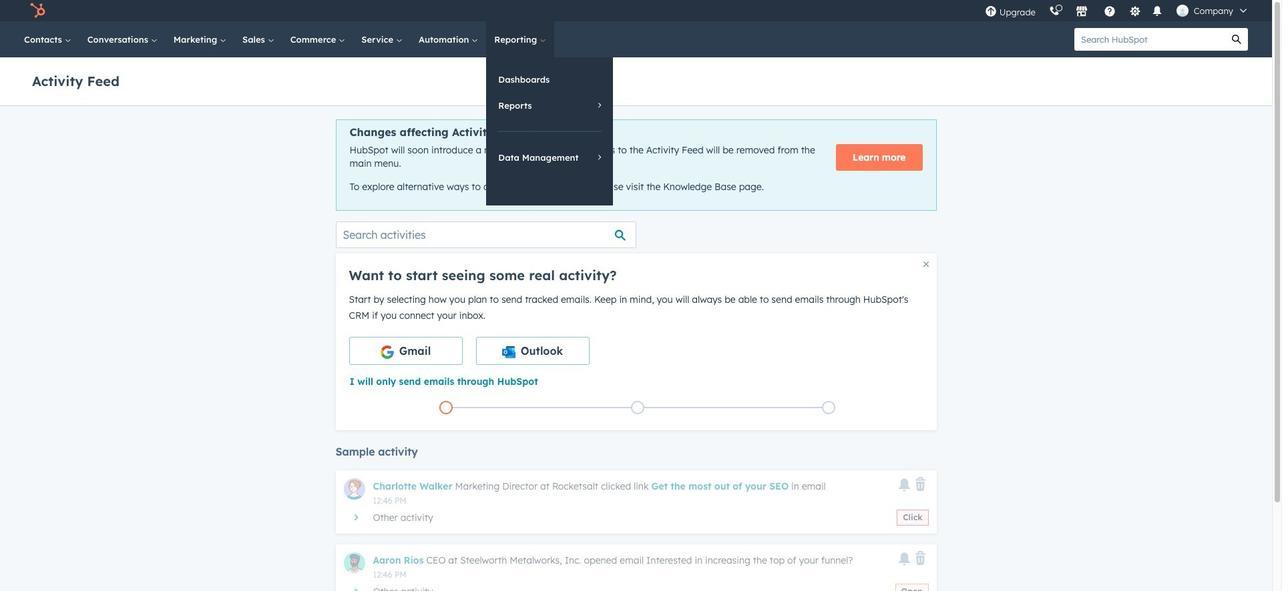 Task type: locate. For each thing, give the bounding box(es) containing it.
Search HubSpot search field
[[1075, 28, 1226, 51]]

list
[[350, 399, 925, 417]]

reporting menu
[[487, 57, 613, 206]]

onboarding.steps.sendtrackedemailingmail.title image
[[634, 405, 641, 412]]

None checkbox
[[349, 337, 463, 365], [476, 337, 590, 365], [349, 337, 463, 365], [476, 337, 590, 365]]

menu
[[978, 0, 1256, 21]]

Search activities search field
[[336, 222, 636, 248]]



Task type: vqa. For each thing, say whether or not it's contained in the screenshot.
Your Preferences Element
no



Task type: describe. For each thing, give the bounding box(es) containing it.
jacob simon image
[[1177, 5, 1189, 17]]

close image
[[923, 262, 929, 267]]

marketplaces image
[[1076, 6, 1088, 18]]

onboarding.steps.finalstep.title image
[[826, 405, 832, 412]]



